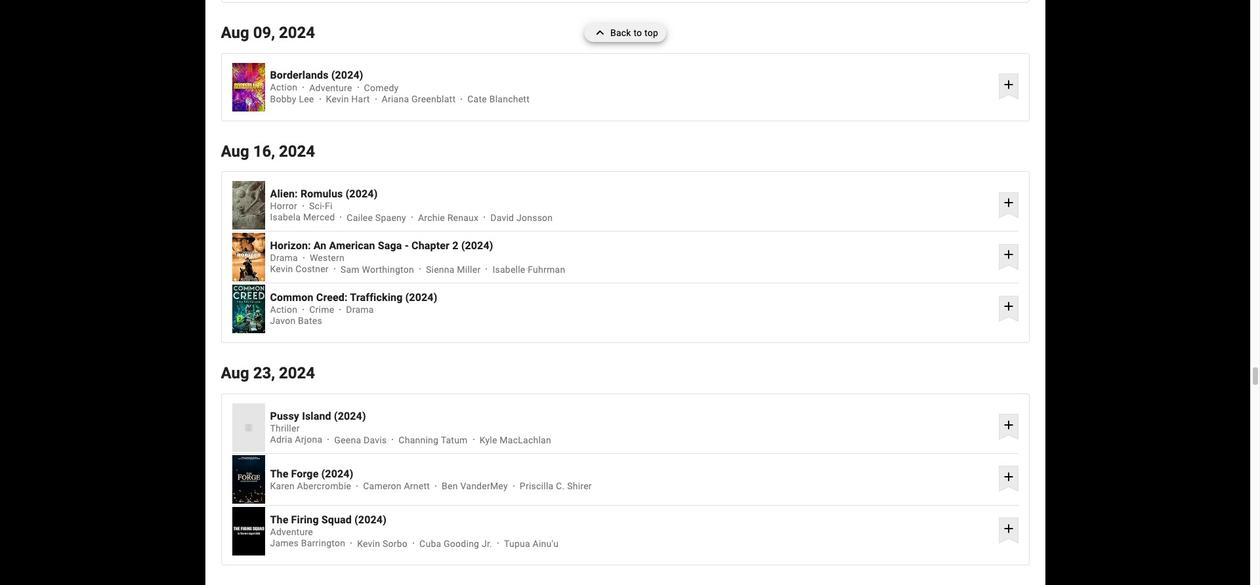 Task type: vqa. For each thing, say whether or not it's contained in the screenshot.
MacLachlan
yes



Task type: describe. For each thing, give the bounding box(es) containing it.
jonsson
[[517, 213, 553, 223]]

kevin hart
[[326, 94, 370, 104]]

channing tatum
[[399, 435, 468, 446]]

aug 23, 2024
[[221, 365, 315, 383]]

creed:
[[316, 292, 348, 304]]

priscilla c. shirer
[[520, 481, 592, 492]]

vandermey
[[461, 481, 508, 492]]

23,
[[253, 365, 275, 383]]

borderlands (2024) button
[[270, 69, 994, 82]]

aug for aug 23, 2024
[[221, 365, 249, 383]]

shirer
[[567, 481, 592, 492]]

09,
[[253, 24, 275, 42]]

kevin for borderlands (2024)
[[326, 94, 349, 104]]

cameron arnett
[[363, 481, 430, 492]]

james
[[270, 539, 299, 549]]

action for borderlands (2024)
[[270, 83, 298, 93]]

add image for the forge (2024)
[[1001, 470, 1017, 485]]

karen abercrombie
[[270, 481, 351, 492]]

pussy
[[270, 410, 299, 423]]

ben
[[442, 481, 458, 492]]

(2024) up abercrombie
[[322, 468, 354, 480]]

david
[[491, 213, 514, 223]]

(2024) up cailee
[[346, 188, 378, 200]]

bates
[[298, 316, 322, 327]]

horror
[[270, 201, 298, 212]]

barrington
[[301, 539, 346, 549]]

javon bates
[[270, 316, 322, 327]]

add image for alien: romulus (2024)
[[1001, 195, 1017, 211]]

arnett
[[404, 481, 430, 492]]

fi
[[325, 201, 333, 212]]

javon
[[270, 316, 296, 327]]

back
[[611, 28, 632, 38]]

group for common creed: trafficking (2024)
[[232, 285, 265, 334]]

0 vertical spatial adventure
[[309, 83, 352, 93]]

2024 for aug 16, 2024
[[279, 142, 315, 161]]

western
[[310, 253, 345, 264]]

karen
[[270, 481, 295, 492]]

bobby
[[270, 94, 297, 104]]

-
[[405, 240, 409, 252]]

aug for aug 16, 2024
[[221, 142, 249, 161]]

kevin costner
[[270, 264, 329, 275]]

crime
[[309, 305, 334, 316]]

cuba gooding jr.
[[420, 539, 493, 549]]

horizon:
[[270, 240, 311, 252]]

miller
[[457, 264, 481, 275]]

squad
[[322, 514, 352, 527]]

ben vandermey
[[442, 481, 508, 492]]

isabelle
[[493, 264, 526, 275]]

sam worthington
[[341, 264, 414, 275]]

the forge (2024)
[[270, 468, 354, 480]]

cailee spaeny
[[347, 213, 406, 223]]

davis
[[364, 435, 387, 446]]

geena
[[334, 435, 361, 446]]

common creed: trafficking (2024)
[[270, 292, 438, 304]]

common creed: trafficking (2024) button
[[270, 292, 994, 304]]

merced
[[303, 213, 335, 223]]

adria
[[270, 435, 293, 446]]

saga
[[378, 240, 402, 252]]

comedy
[[364, 83, 399, 93]]

the firing squad (2024) button
[[270, 514, 994, 527]]

16,
[[253, 142, 275, 161]]

kevin sorbo
[[357, 539, 408, 549]]

romulus
[[301, 188, 343, 200]]

5 add image from the top
[[1001, 418, 1017, 434]]

alien: romulus (2024) button
[[270, 188, 994, 200]]

lee
[[299, 94, 314, 104]]

ariana
[[382, 94, 409, 104]]

back to top
[[611, 28, 659, 38]]

add image
[[1001, 522, 1017, 537]]

sci-fi
[[309, 201, 333, 212]]

ainu'u
[[533, 539, 559, 549]]

top
[[645, 28, 659, 38]]

spaeny
[[376, 213, 406, 223]]

sienna miller
[[426, 264, 481, 275]]

arjona
[[295, 435, 323, 446]]

abercrombie
[[297, 481, 351, 492]]

horizon: an american saga - chapter 2 (2024) button
[[270, 240, 994, 252]]

(2024) down sienna
[[406, 292, 438, 304]]

back to top button
[[584, 24, 667, 42]]

tupua ainu'u
[[504, 539, 559, 549]]

tupua
[[504, 539, 531, 549]]

the forge (2024) button
[[270, 468, 994, 480]]

2024 for aug 09, 2024
[[279, 24, 315, 42]]

action for common creed: trafficking (2024)
[[270, 305, 298, 316]]



Task type: locate. For each thing, give the bounding box(es) containing it.
1 group from the top
[[232, 63, 265, 111]]

pussy island (2024) thriller
[[270, 410, 366, 434]]

group for the firing squad (2024)
[[232, 508, 265, 556]]

expand less image
[[592, 24, 611, 42]]

aug 16, 2024
[[221, 142, 315, 161]]

cate blanchett
[[468, 94, 530, 104]]

archie
[[418, 213, 445, 223]]

kevin left "sorbo"
[[357, 539, 380, 549]]

0 vertical spatial action
[[270, 83, 298, 93]]

horizon: an american saga - chapter 2 (2024)
[[270, 240, 494, 252]]

(2024) inside pussy island (2024) thriller
[[334, 410, 366, 423]]

2024 right 16, at left top
[[279, 142, 315, 161]]

1 2024 from the top
[[279, 24, 315, 42]]

sorbo
[[383, 539, 408, 549]]

adventure
[[309, 83, 352, 93], [270, 527, 313, 538]]

cate
[[468, 94, 487, 104]]

isabela merced
[[270, 213, 335, 223]]

3 2024 from the top
[[279, 365, 315, 383]]

aug 09, 2024
[[221, 24, 315, 42]]

2024 right the 09,
[[279, 24, 315, 42]]

1 vertical spatial drama
[[346, 305, 374, 316]]

2 horizontal spatial kevin
[[357, 539, 380, 549]]

2024
[[279, 24, 315, 42], [279, 142, 315, 161], [279, 365, 315, 383]]

renaux
[[448, 213, 479, 223]]

common creed (2019) image
[[232, 285, 265, 334]]

tatum
[[441, 435, 468, 446]]

group for borderlands (2024)
[[232, 63, 265, 111]]

0 vertical spatial 2024
[[279, 24, 315, 42]]

2 aug from the top
[[221, 142, 249, 161]]

borderlands
[[270, 69, 329, 82]]

geena davis
[[334, 435, 387, 446]]

firing
[[291, 514, 319, 527]]

7 group from the top
[[232, 508, 265, 556]]

aug left 23,
[[221, 365, 249, 383]]

(2024) up the kevin sorbo at the left
[[355, 514, 387, 527]]

the
[[270, 468, 289, 480], [270, 514, 289, 527]]

alien: romulus (2024)
[[270, 188, 378, 200]]

1 horizontal spatial kevin
[[326, 94, 349, 104]]

0 horizontal spatial drama
[[270, 253, 298, 264]]

2 action from the top
[[270, 305, 298, 316]]

add image
[[1001, 77, 1017, 92], [1001, 195, 1017, 211], [1001, 247, 1017, 263], [1001, 299, 1017, 315], [1001, 418, 1017, 434], [1001, 470, 1017, 485]]

hart
[[352, 94, 370, 104]]

2 vertical spatial kevin
[[357, 539, 380, 549]]

1 add image from the top
[[1001, 77, 1017, 92]]

1 vertical spatial adventure
[[270, 527, 313, 538]]

the up the james
[[270, 514, 289, 527]]

group left bobby
[[232, 63, 265, 111]]

group for alien: romulus (2024)
[[232, 182, 265, 230]]

the inside the firing squad (2024) adventure
[[270, 514, 289, 527]]

movie image
[[243, 423, 254, 434]]

aug left 16, at left top
[[221, 142, 249, 161]]

sienna
[[426, 264, 455, 275]]

horizon: an american saga - chapter 2 (2024) image
[[232, 233, 265, 282]]

group for the forge (2024)
[[232, 456, 265, 505]]

the for the firing squad (2024) adventure
[[270, 514, 289, 527]]

aug for aug 09, 2024
[[221, 24, 249, 42]]

group for horizon: an american saga - chapter 2 (2024)
[[232, 233, 265, 282]]

2024 right 23,
[[279, 365, 315, 383]]

jr.
[[482, 539, 493, 549]]

priscilla
[[520, 481, 554, 492]]

1 the from the top
[[270, 468, 289, 480]]

(2024) inside the firing squad (2024) adventure
[[355, 514, 387, 527]]

sam
[[341, 264, 360, 275]]

common
[[270, 292, 314, 304]]

(2024) right 2
[[461, 240, 494, 252]]

kevin
[[326, 94, 349, 104], [270, 264, 293, 275], [357, 539, 380, 549]]

add image for horizon: an american saga - chapter 2 (2024)
[[1001, 247, 1017, 263]]

to
[[634, 28, 642, 38]]

4 add image from the top
[[1001, 299, 1017, 315]]

group left karen
[[232, 456, 265, 505]]

worthington
[[362, 264, 414, 275]]

group
[[232, 63, 265, 111], [232, 182, 265, 230], [232, 233, 265, 282], [232, 285, 265, 334], [232, 404, 265, 453], [232, 456, 265, 505], [232, 508, 265, 556]]

c.
[[556, 481, 565, 492]]

drama down common creed: trafficking (2024)
[[346, 305, 374, 316]]

the firing squad (2024) adventure
[[270, 514, 387, 538]]

david jonsson
[[491, 213, 553, 223]]

4 group from the top
[[232, 285, 265, 334]]

group left javon
[[232, 285, 265, 334]]

1 vertical spatial 2024
[[279, 142, 315, 161]]

3 add image from the top
[[1001, 247, 1017, 263]]

action up javon
[[270, 305, 298, 316]]

group left horizon:
[[232, 233, 265, 282]]

1 action from the top
[[270, 83, 298, 93]]

fuhrman
[[528, 264, 566, 275]]

greenblatt
[[412, 94, 456, 104]]

1 horizontal spatial drama
[[346, 305, 374, 316]]

an
[[314, 240, 327, 252]]

2 add image from the top
[[1001, 195, 1017, 211]]

1 vertical spatial the
[[270, 514, 289, 527]]

action
[[270, 83, 298, 93], [270, 305, 298, 316]]

aug left the 09,
[[221, 24, 249, 42]]

2
[[453, 240, 459, 252]]

kyle
[[480, 435, 498, 446]]

kevin for the firing squad (2024)
[[357, 539, 380, 549]]

maclachlan
[[500, 435, 552, 446]]

2024 for aug 23, 2024
[[279, 365, 315, 383]]

group left the james
[[232, 508, 265, 556]]

the forge (2024) image
[[232, 456, 265, 505]]

kevin down horizon:
[[270, 264, 293, 275]]

cuba
[[420, 539, 442, 549]]

2 vertical spatial 2024
[[279, 365, 315, 383]]

5 group from the top
[[232, 404, 265, 453]]

cailee
[[347, 213, 373, 223]]

alien:
[[270, 188, 298, 200]]

archie renaux
[[418, 213, 479, 223]]

6 group from the top
[[232, 456, 265, 505]]

adventure down "borderlands (2024)" at left top
[[309, 83, 352, 93]]

borderlands (2024) image
[[232, 63, 265, 111]]

3 aug from the top
[[221, 365, 249, 383]]

2 vertical spatial aug
[[221, 365, 249, 383]]

the for the forge (2024)
[[270, 468, 289, 480]]

action up bobby
[[270, 83, 298, 93]]

adventure up the james
[[270, 527, 313, 538]]

group for pussy island (2024)
[[232, 404, 265, 453]]

sci-
[[309, 201, 325, 212]]

(2024) up geena
[[334, 410, 366, 423]]

(2024) up kevin hart
[[331, 69, 364, 82]]

borderlands (2024)
[[270, 69, 364, 82]]

channing
[[399, 435, 439, 446]]

1 vertical spatial action
[[270, 305, 298, 316]]

0 horizontal spatial kevin
[[270, 264, 293, 275]]

group left adria
[[232, 404, 265, 453]]

add image for borderlands (2024)
[[1001, 77, 1017, 92]]

1 vertical spatial kevin
[[270, 264, 293, 275]]

group left horror
[[232, 182, 265, 230]]

0 vertical spatial drama
[[270, 253, 298, 264]]

drama
[[270, 253, 298, 264], [346, 305, 374, 316]]

cameron
[[363, 481, 402, 492]]

1 vertical spatial aug
[[221, 142, 249, 161]]

ariana greenblatt
[[382, 94, 456, 104]]

2 the from the top
[[270, 514, 289, 527]]

costner
[[296, 264, 329, 275]]

add image for common creed: trafficking (2024)
[[1001, 299, 1017, 315]]

(2024)
[[331, 69, 364, 82], [346, 188, 378, 200], [461, 240, 494, 252], [406, 292, 438, 304], [334, 410, 366, 423], [322, 468, 354, 480], [355, 514, 387, 527]]

american
[[329, 240, 375, 252]]

drama down horizon:
[[270, 253, 298, 264]]

trafficking
[[350, 292, 403, 304]]

1 aug from the top
[[221, 24, 249, 42]]

the up karen
[[270, 468, 289, 480]]

adria arjona
[[270, 435, 323, 446]]

kevin left hart
[[326, 94, 349, 104]]

3 group from the top
[[232, 233, 265, 282]]

2 2024 from the top
[[279, 142, 315, 161]]

the firing squad (2024) image
[[232, 508, 265, 556]]

2 group from the top
[[232, 182, 265, 230]]

gooding
[[444, 539, 480, 549]]

kyle maclachlan
[[480, 435, 552, 446]]

isabelle fuhrman
[[493, 264, 566, 275]]

thriller
[[270, 424, 300, 434]]

island
[[302, 410, 331, 423]]

adventure inside the firing squad (2024) adventure
[[270, 527, 313, 538]]

0 vertical spatial aug
[[221, 24, 249, 42]]

alien: romulus (2024) image
[[232, 182, 265, 230]]

6 add image from the top
[[1001, 470, 1017, 485]]

0 vertical spatial kevin
[[326, 94, 349, 104]]

0 vertical spatial the
[[270, 468, 289, 480]]



